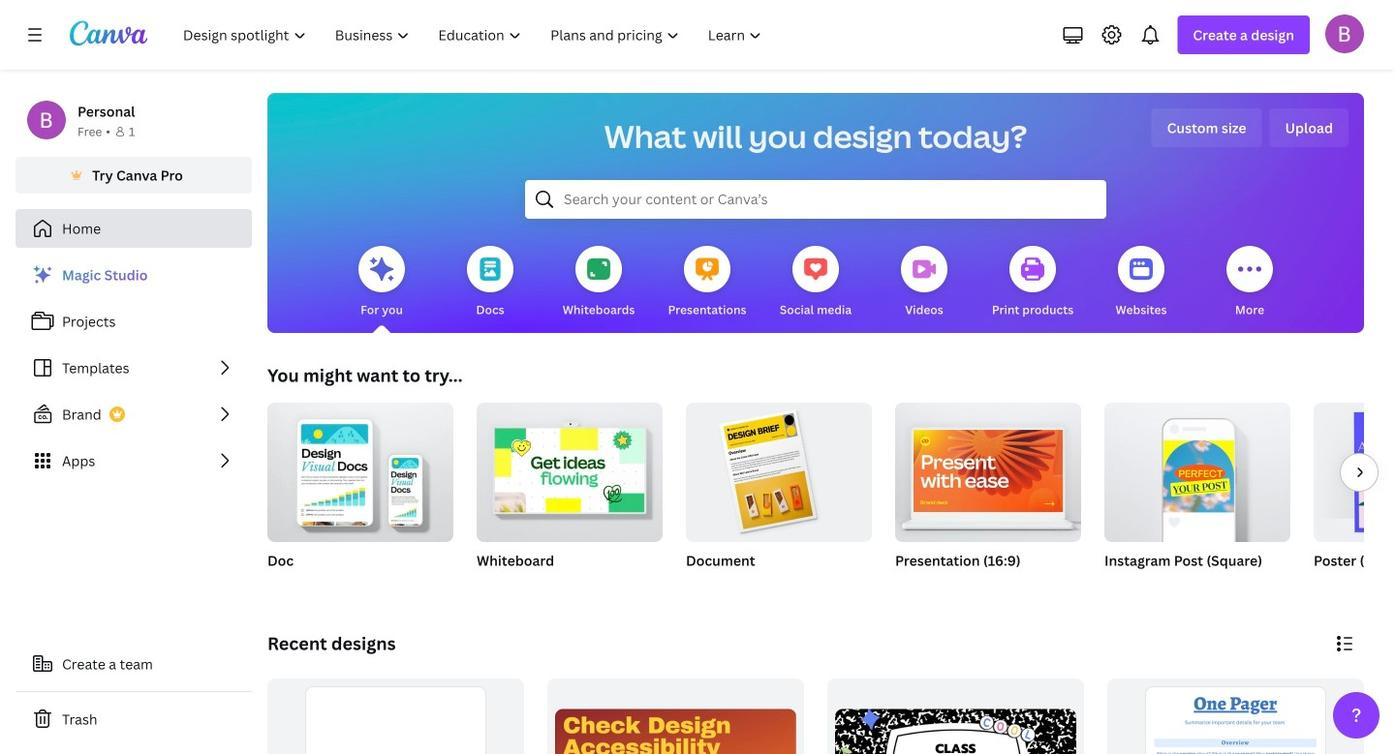 Task type: vqa. For each thing, say whether or not it's contained in the screenshot.
Top level navigation "element"
yes



Task type: describe. For each thing, give the bounding box(es) containing it.
top level navigation element
[[171, 16, 779, 54]]



Task type: locate. For each thing, give the bounding box(es) containing it.
bob builder image
[[1326, 14, 1365, 53]]

group
[[267, 395, 454, 595], [267, 395, 454, 543], [477, 395, 663, 595], [477, 395, 663, 543], [686, 395, 872, 595], [686, 395, 872, 543], [895, 403, 1082, 595], [895, 403, 1082, 543], [1105, 403, 1291, 595], [1314, 403, 1396, 595], [267, 679, 524, 755], [548, 679, 804, 755]]

list
[[16, 256, 252, 481]]

Search search field
[[564, 181, 1068, 218]]

None search field
[[525, 180, 1107, 219]]



